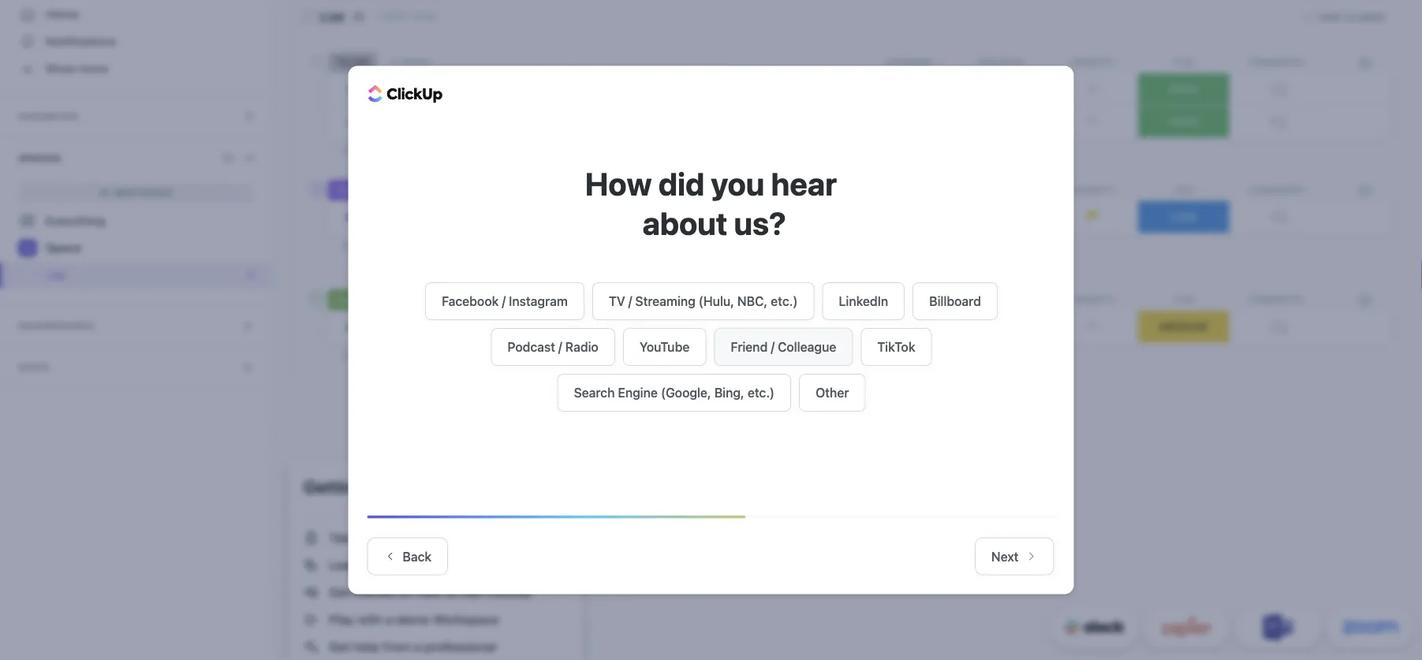 Task type: describe. For each thing, give the bounding box(es) containing it.
linkedin button
[[822, 282, 905, 320]]

how did you hear about us?
[[585, 165, 837, 242]]

search engine (google, bing, etc.)
[[574, 385, 774, 400]]

tv / streaming (hulu, nbc, etc.) button
[[592, 282, 814, 320]]

/ for podcast
[[558, 339, 562, 354]]

nbc,
[[737, 294, 767, 309]]

(google,
[[661, 385, 711, 400]]

1 vertical spatial etc.)
[[747, 385, 774, 400]]

hear
[[771, 165, 837, 202]]

(hulu,
[[698, 294, 734, 309]]

search engine (google, bing, etc.) button
[[557, 374, 791, 412]]

billboard
[[929, 294, 981, 309]]

friend / colleague button
[[714, 328, 853, 366]]

facebook / instagram
[[442, 294, 567, 309]]

youtube button
[[623, 328, 706, 366]]

about
[[643, 204, 728, 242]]

engine
[[618, 385, 657, 400]]

podcast / radio
[[507, 339, 598, 354]]

facebook
[[442, 294, 498, 309]]

friend / colleague
[[730, 339, 836, 354]]

friend
[[730, 339, 767, 354]]

podcast
[[507, 339, 555, 354]]

bing,
[[714, 385, 744, 400]]

streaming
[[635, 294, 695, 309]]

how
[[585, 165, 652, 202]]

next button
[[975, 537, 1054, 575]]

billboard button
[[912, 282, 997, 320]]

other
[[815, 385, 849, 400]]

facebook / instagram button
[[425, 282, 584, 320]]



Task type: vqa. For each thing, say whether or not it's contained in the screenshot.
second ‎Task from the bottom
no



Task type: locate. For each thing, give the bounding box(es) containing it.
tv
[[609, 294, 625, 309]]

/ inside 'button'
[[771, 339, 774, 354]]

tiktok button
[[861, 328, 932, 366]]

search
[[574, 385, 614, 400]]

did
[[659, 165, 705, 202]]

etc.)
[[770, 294, 798, 309], [747, 385, 774, 400]]

tiktok
[[877, 339, 915, 354]]

other button
[[799, 374, 865, 412]]

/ right facebook
[[502, 294, 505, 309]]

instagram
[[509, 294, 567, 309]]

next
[[992, 549, 1019, 564]]

youtube
[[639, 339, 689, 354]]

etc.) right the nbc,
[[770, 294, 798, 309]]

linkedin
[[839, 294, 888, 309]]

/ right "friend"
[[771, 339, 774, 354]]

/ for facebook
[[502, 294, 505, 309]]

you
[[711, 165, 765, 202]]

etc.) right bing,
[[747, 385, 774, 400]]

radio
[[565, 339, 598, 354]]

/ left radio
[[558, 339, 562, 354]]

/ for tv
[[628, 294, 632, 309]]

0 vertical spatial etc.)
[[770, 294, 798, 309]]

clickup logo image
[[368, 85, 443, 103]]

/ for friend
[[771, 339, 774, 354]]

colleague
[[778, 339, 836, 354]]

/ right tv
[[628, 294, 632, 309]]

/ inside button
[[558, 339, 562, 354]]

podcast / radio button
[[491, 328, 615, 366]]

us?
[[734, 204, 786, 242]]

back
[[403, 549, 432, 564]]

back button
[[367, 537, 448, 575]]

tv / streaming (hulu, nbc, etc.)
[[609, 294, 798, 309]]

/
[[502, 294, 505, 309], [628, 294, 632, 309], [558, 339, 562, 354], [771, 339, 774, 354]]



